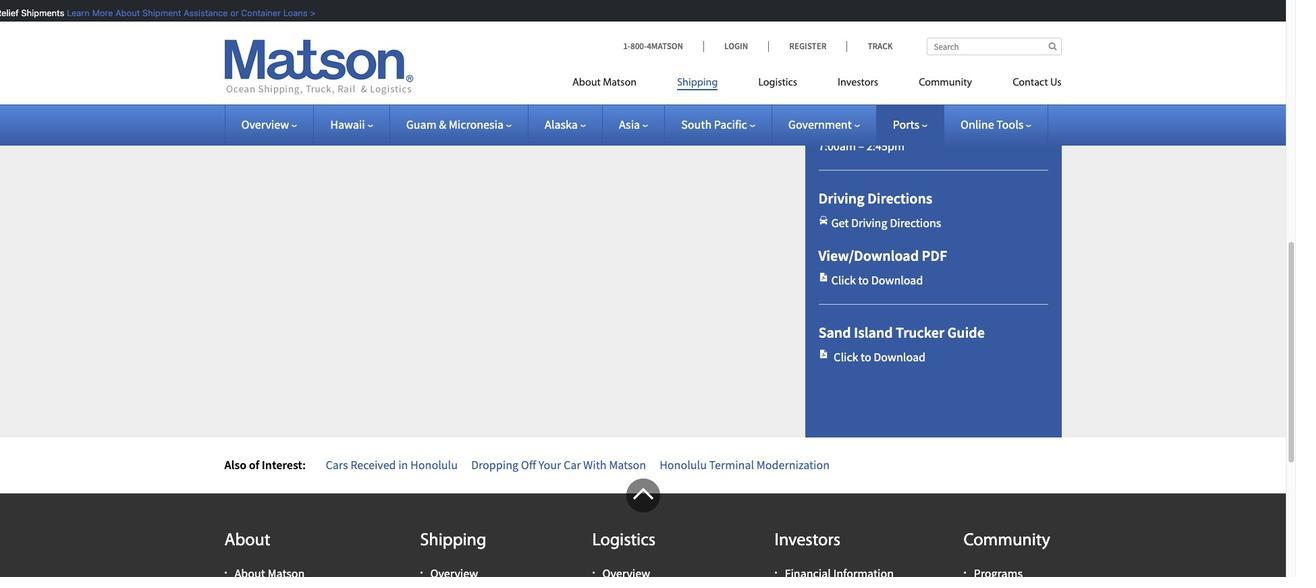 Task type: describe. For each thing, give the bounding box(es) containing it.
honolulu terminal modernization
[[660, 458, 830, 473]]

2 honolulu from the left
[[660, 458, 707, 473]]

alaska link
[[545, 117, 586, 132]]

11:30am,
[[867, 14, 913, 30]]

of
[[249, 458, 259, 473]]

click to download for first click to download link
[[831, 273, 923, 288]]

overview link
[[241, 117, 297, 132]]

online
[[961, 117, 994, 132]]

asia link
[[619, 117, 648, 132]]

island
[[854, 323, 893, 342]]

to for sand island trucker icon
[[861, 350, 871, 366]]

micronesia
[[449, 117, 504, 132]]

– right the 1:00pm
[[956, 14, 962, 30]]

7:00am
[[818, 138, 856, 154]]

material
[[878, 99, 922, 115]]

hours
[[925, 99, 957, 115]]

guam
[[406, 117, 436, 132]]

with
[[583, 458, 607, 473]]

1-
[[623, 41, 630, 52]]

received
[[350, 458, 396, 473]]

logistics link
[[738, 71, 817, 99]]

driving directions
[[818, 189, 932, 208]]

get driving directions link
[[818, 215, 941, 231]]

also of interest:
[[224, 458, 306, 473]]

dropping
[[471, 458, 519, 473]]

us
[[1050, 78, 1062, 88]]

sand island trucker guide
[[818, 323, 985, 342]]

about matson
[[572, 78, 637, 88]]

1 vertical spatial driving
[[851, 215, 887, 231]]

tools
[[996, 117, 1024, 132]]

1-800-4matson
[[623, 41, 683, 52]]

also
[[224, 458, 246, 473]]

investors inside the investors link
[[838, 78, 878, 88]]

ports
[[893, 117, 919, 132]]

learn more about shipment assistance or container loans > link
[[65, 7, 314, 18]]

shipment
[[141, 7, 179, 18]]

honolulu terminal modernization link
[[660, 458, 830, 473]]

friday
[[870, 119, 901, 134]]

3:00pm
[[964, 14, 1002, 30]]

loans
[[282, 7, 306, 18]]

– right 8:00am
[[858, 14, 864, 30]]

sand
[[818, 323, 851, 342]]

view/download
[[818, 246, 919, 265]]

about for about
[[224, 533, 270, 551]]

0 horizontal spatial logistics
[[592, 533, 656, 551]]

1:00pm
[[915, 14, 953, 30]]

government link
[[788, 117, 860, 132]]

to for honolulu icon
[[858, 273, 869, 288]]

view/download pdf
[[818, 246, 947, 265]]

hazardous
[[818, 99, 876, 115]]

1 vertical spatial directions
[[890, 215, 941, 231]]

or
[[229, 7, 237, 18]]

alaska
[[545, 117, 578, 132]]

more
[[90, 7, 111, 18]]

0 horizontal spatial about
[[114, 7, 138, 18]]

register
[[789, 41, 827, 52]]

1 vertical spatial matson
[[609, 458, 646, 473]]

overview
[[241, 117, 289, 132]]

contact us link
[[992, 71, 1062, 99]]

interest:
[[262, 458, 306, 473]]

container
[[239, 7, 279, 18]]

cars
[[326, 458, 348, 473]]

login
[[724, 41, 748, 52]]

closed
[[818, 67, 859, 82]]

assistance
[[182, 7, 226, 18]]

logistics inside the top menu navigation
[[758, 78, 797, 88]]

4matson
[[647, 41, 683, 52]]

sand island trucker image
[[818, 350, 828, 359]]

off
[[521, 458, 536, 473]]

8:00am
[[818, 14, 856, 30]]

blue matson logo with ocean, shipping, truck, rail and logistics written beneath it. image
[[224, 40, 413, 95]]

1 click to download link from the top
[[818, 273, 923, 288]]

asia
[[619, 117, 640, 132]]

monday
[[818, 119, 859, 134]]

– right 7:00am
[[858, 138, 864, 154]]

learn more about shipment assistance or container loans >
[[65, 7, 314, 18]]

guide
[[947, 323, 985, 342]]

get
[[831, 215, 849, 231]]

shipping link
[[657, 71, 738, 99]]

online tools
[[961, 117, 1024, 132]]



Task type: vqa. For each thing, say whether or not it's contained in the screenshot.
Driving to the bottom
yes



Task type: locate. For each thing, give the bounding box(es) containing it.
backtop image
[[626, 479, 660, 513]]

click to download
[[831, 273, 923, 288], [831, 350, 925, 366]]

0 horizontal spatial honolulu
[[410, 458, 458, 473]]

– left friday
[[862, 119, 867, 134]]

learn
[[65, 7, 88, 18]]

download for sand island trucker icon
[[874, 350, 925, 366]]

guam & micronesia
[[406, 117, 504, 132]]

logistics down 'backtop' image
[[592, 533, 656, 551]]

0 vertical spatial logistics
[[758, 78, 797, 88]]

None search field
[[926, 38, 1062, 55]]

community
[[919, 78, 972, 88], [964, 533, 1050, 551]]

1 horizontal spatial logistics
[[758, 78, 797, 88]]

shipping inside the top menu navigation
[[677, 78, 718, 88]]

1 vertical spatial investors
[[775, 533, 841, 551]]

click to download for first click to download link from the bottom
[[831, 350, 925, 366]]

click right sand island trucker icon
[[834, 350, 858, 366]]

about matson link
[[572, 71, 657, 99]]

to down island
[[861, 350, 871, 366]]

2 click to download link from the top
[[818, 350, 925, 366]]

modernization
[[757, 458, 830, 473]]

0 vertical spatial community
[[919, 78, 972, 88]]

1 horizontal spatial about
[[224, 533, 270, 551]]

driving down 'driving directions'
[[851, 215, 887, 231]]

Search search field
[[926, 38, 1062, 55]]

investors
[[838, 78, 878, 88], [775, 533, 841, 551]]

click for sand island trucker icon
[[834, 350, 858, 366]]

honolulu right in
[[410, 458, 458, 473]]

cars received in honolulu
[[326, 458, 458, 473]]

section containing driving directions
[[788, 0, 1078, 438]]

directions
[[867, 189, 932, 208], [890, 215, 941, 231]]

1-800-4matson link
[[623, 41, 703, 52]]

1 horizontal spatial shipping
[[677, 78, 718, 88]]

footer
[[0, 479, 1286, 578]]

dropping off your car with matson link
[[471, 458, 646, 473]]

directions image
[[818, 215, 828, 225]]

download down sand island trucker guide
[[874, 350, 925, 366]]

trucker
[[896, 323, 944, 342]]

1 vertical spatial shipping
[[420, 533, 486, 551]]

directions up pdf
[[890, 215, 941, 231]]

matson down 1-
[[603, 78, 637, 88]]

logistics down "register" "link"
[[758, 78, 797, 88]]

0 vertical spatial click to download link
[[818, 273, 923, 288]]

0 vertical spatial click to download
[[831, 273, 923, 288]]

ports link
[[893, 117, 927, 132]]

0 vertical spatial to
[[858, 273, 869, 288]]

download for honolulu icon
[[871, 273, 923, 288]]

1 horizontal spatial honolulu
[[660, 458, 707, 473]]

to down view/download
[[858, 273, 869, 288]]

directions up get driving directions
[[867, 189, 932, 208]]

2 click to download from the top
[[831, 350, 925, 366]]

0 vertical spatial shipping
[[677, 78, 718, 88]]

hawaii link
[[330, 117, 373, 132]]

contact us
[[1013, 78, 1062, 88]]

register link
[[768, 41, 847, 52]]

click for honolulu icon
[[831, 273, 856, 288]]

cars received in honolulu link
[[326, 458, 458, 473]]

your
[[538, 458, 561, 473]]

click to download down the view/download pdf
[[831, 273, 923, 288]]

to
[[858, 273, 869, 288], [861, 350, 871, 366]]

track
[[868, 41, 893, 52]]

holidays
[[818, 47, 863, 63]]

1 honolulu from the left
[[410, 458, 458, 473]]

1 click to download from the top
[[831, 273, 923, 288]]

pacific
[[714, 117, 747, 132]]

car
[[564, 458, 581, 473]]

matson
[[603, 78, 637, 88], [609, 458, 646, 473]]

about
[[114, 7, 138, 18], [572, 78, 601, 88], [224, 533, 270, 551]]

honolulu
[[410, 458, 458, 473], [660, 458, 707, 473]]

1 vertical spatial logistics
[[592, 533, 656, 551]]

0 vertical spatial driving
[[818, 189, 864, 208]]

track link
[[847, 41, 893, 52]]

pdf
[[922, 246, 947, 265]]

2:45pm
[[867, 138, 904, 154]]

click
[[831, 273, 856, 288], [834, 350, 858, 366]]

click right honolulu icon
[[831, 273, 856, 288]]

1 vertical spatial click to download
[[831, 350, 925, 366]]

hawaii
[[330, 117, 365, 132]]

section
[[788, 0, 1078, 438]]

click to download down island
[[831, 350, 925, 366]]

footer containing about
[[0, 479, 1286, 578]]

dropping off your car with matson
[[471, 458, 646, 473]]

government
[[788, 117, 852, 132]]

community inside footer
[[964, 533, 1050, 551]]

0 vertical spatial directions
[[867, 189, 932, 208]]

click to download link
[[818, 273, 923, 288], [818, 350, 925, 366]]

download
[[871, 273, 923, 288], [874, 350, 925, 366]]

contact
[[1013, 78, 1048, 88]]

2 vertical spatial about
[[224, 533, 270, 551]]

terminal
[[709, 458, 754, 473]]

1 vertical spatial about
[[572, 78, 601, 88]]

matson inside the top menu navigation
[[603, 78, 637, 88]]

honolulu image
[[818, 273, 828, 282]]

1 vertical spatial community
[[964, 533, 1050, 551]]

1 vertical spatial download
[[874, 350, 925, 366]]

&
[[439, 117, 446, 132]]

0 vertical spatial click
[[831, 273, 856, 288]]

investors inside footer
[[775, 533, 841, 551]]

driving up get
[[818, 189, 864, 208]]

top menu navigation
[[572, 71, 1062, 99]]

0 vertical spatial download
[[871, 273, 923, 288]]

2 horizontal spatial about
[[572, 78, 601, 88]]

investors link
[[817, 71, 899, 99]]

1 vertical spatial click
[[834, 350, 858, 366]]

about inside the top menu navigation
[[572, 78, 601, 88]]

0 vertical spatial about
[[114, 7, 138, 18]]

0 vertical spatial matson
[[603, 78, 637, 88]]

south
[[681, 117, 712, 132]]

about for about matson
[[572, 78, 601, 88]]

online tools link
[[961, 117, 1032, 132]]

guam & micronesia link
[[406, 117, 512, 132]]

click to download link down island
[[818, 350, 925, 366]]

holidays closed
[[818, 47, 863, 82]]

logistics
[[758, 78, 797, 88], [592, 533, 656, 551]]

0 vertical spatial investors
[[838, 78, 878, 88]]

get driving directions
[[831, 215, 941, 231]]

matson right with
[[609, 458, 646, 473]]

8:00am – 11:30am, 1:00pm – 3:00pm
[[818, 14, 1002, 30]]

800-
[[630, 41, 647, 52]]

south pacific
[[681, 117, 747, 132]]

community inside the top menu navigation
[[919, 78, 972, 88]]

hazardous material hours monday – friday 7:00am – 2:45pm
[[818, 99, 957, 154]]

community link
[[899, 71, 992, 99]]

download down the view/download pdf
[[871, 273, 923, 288]]

south pacific link
[[681, 117, 755, 132]]

0 horizontal spatial shipping
[[420, 533, 486, 551]]

login link
[[703, 41, 768, 52]]

>
[[308, 7, 314, 18]]

honolulu left terminal
[[660, 458, 707, 473]]

in
[[398, 458, 408, 473]]

1 vertical spatial to
[[861, 350, 871, 366]]

1 vertical spatial click to download link
[[818, 350, 925, 366]]

shipping
[[677, 78, 718, 88], [420, 533, 486, 551]]

driving
[[818, 189, 864, 208], [851, 215, 887, 231]]

click to download link down view/download
[[818, 273, 923, 288]]

search image
[[1049, 42, 1057, 51]]



